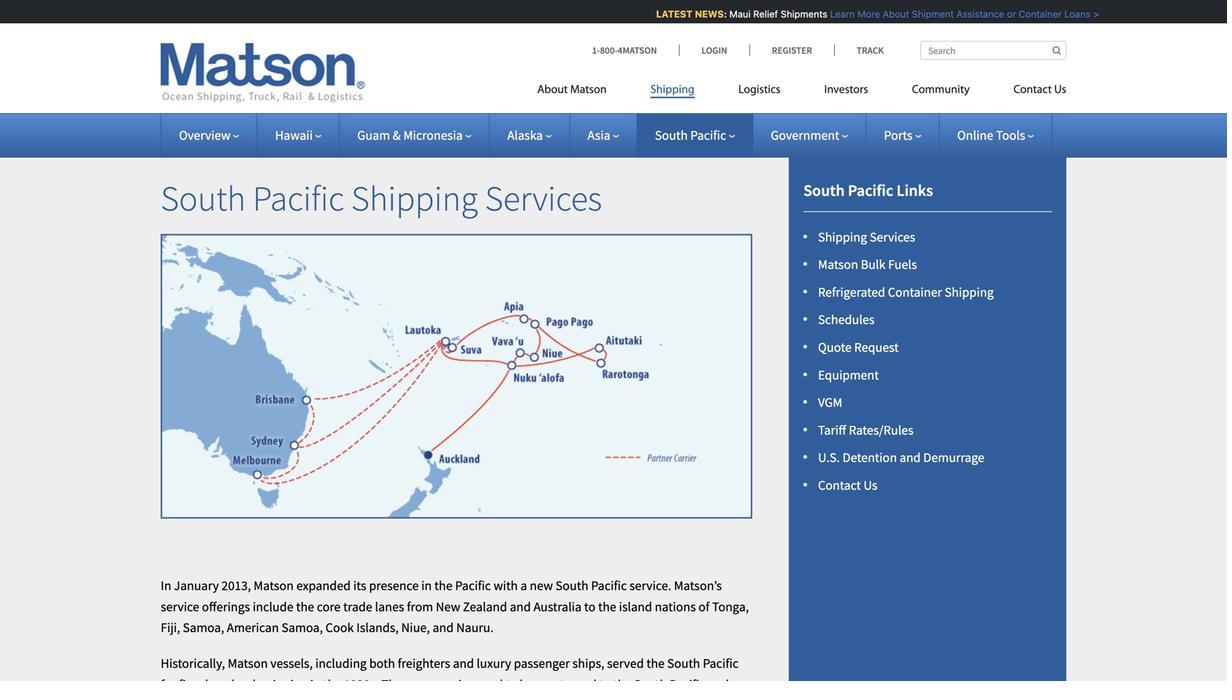 Task type: locate. For each thing, give the bounding box(es) containing it.
0 vertical spatial us
[[1054, 84, 1066, 96]]

asia
[[588, 127, 610, 144]]

0 horizontal spatial about
[[537, 84, 568, 96]]

including
[[315, 656, 367, 672]]

ports
[[884, 127, 913, 144]]

1 horizontal spatial contact
[[1014, 84, 1052, 96]]

samoa,
[[183, 620, 224, 636], [282, 620, 323, 636]]

1 vertical spatial in
[[310, 677, 321, 681]]

contact inside south pacific links section
[[818, 477, 861, 494]]

matson inside south pacific links section
[[818, 256, 858, 273]]

1 vertical spatial container
[[888, 284, 942, 300]]

0 horizontal spatial contact us
[[818, 477, 878, 494]]

south down overview
[[161, 176, 246, 220]]

and down rates/rules
[[900, 450, 921, 466]]

and inside south pacific links section
[[900, 450, 921, 466]]

nauru.
[[456, 620, 494, 636]]

about up alaska link
[[537, 84, 568, 96]]

south pacific links section
[[771, 145, 1085, 681]]

1 horizontal spatial us
[[1054, 84, 1066, 96]]

0 horizontal spatial in
[[310, 677, 321, 681]]

1 horizontal spatial services
[[870, 229, 915, 245]]

container
[[1015, 8, 1058, 19], [888, 284, 942, 300]]

new
[[436, 599, 460, 615]]

about right "more"
[[879, 8, 905, 19]]

nations
[[655, 599, 696, 615]]

about matson link
[[537, 77, 629, 107]]

contact us link up tools
[[992, 77, 1066, 107]]

contact us down "search" icon
[[1014, 84, 1066, 96]]

community link
[[890, 77, 992, 107]]

to right australia
[[584, 599, 596, 615]]

1920s.
[[344, 677, 379, 681]]

to down the ships,
[[599, 677, 611, 681]]

pacific left links
[[848, 180, 893, 200]]

to left have
[[506, 677, 517, 681]]

latest
[[652, 8, 689, 19]]

top menu navigation
[[537, 77, 1066, 107]]

1 horizontal spatial about
[[879, 8, 905, 19]]

relief
[[749, 8, 774, 19]]

online tools
[[957, 127, 1025, 144]]

quote request
[[818, 339, 899, 356]]

contact up tools
[[1014, 84, 1052, 96]]

freighters
[[398, 656, 450, 672]]

matson up include
[[254, 578, 294, 594]]

service
[[161, 599, 199, 615]]

south inside section
[[803, 180, 845, 200]]

logistics
[[738, 84, 780, 96]]

and down the a
[[510, 599, 531, 615]]

latest news: maui relief shipments learn more about shipment assistance or container loans >
[[652, 8, 1095, 19]]

0 vertical spatial contact us
[[1014, 84, 1066, 96]]

0 horizontal spatial us
[[864, 477, 878, 494]]

1 vertical spatial services
[[870, 229, 915, 245]]

and up is
[[453, 656, 474, 672]]

us down detention
[[864, 477, 878, 494]]

links
[[897, 180, 933, 200]]

track
[[857, 44, 884, 56]]

core
[[317, 599, 341, 615]]

services
[[485, 176, 602, 220], [870, 229, 915, 245]]

matson up decades,
[[228, 656, 268, 672]]

tariff rates/rules
[[818, 422, 914, 439]]

container inside south pacific links section
[[888, 284, 942, 300]]

pacific up "island"
[[591, 578, 627, 594]]

services up fuels
[[870, 229, 915, 245]]

in
[[421, 578, 432, 594], [310, 677, 321, 681]]

or
[[1003, 8, 1012, 19]]

contact us link
[[992, 77, 1066, 107], [818, 477, 878, 494]]

1 horizontal spatial contact us link
[[992, 77, 1066, 107]]

the left core
[[296, 599, 314, 615]]

services inside south pacific links section
[[870, 229, 915, 245]]

1 vertical spatial contact us
[[818, 477, 878, 494]]

0 horizontal spatial contact us link
[[818, 477, 878, 494]]

its
[[353, 578, 366, 594]]

about inside 'link'
[[537, 84, 568, 96]]

2 samoa, from the left
[[282, 620, 323, 636]]

0 horizontal spatial samoa,
[[183, 620, 224, 636]]

1 horizontal spatial samoa,
[[282, 620, 323, 636]]

the up new
[[434, 578, 453, 594]]

passenger
[[514, 656, 570, 672]]

matson's
[[674, 578, 722, 594]]

community
[[912, 84, 970, 96]]

south inside the in january 2013, matson expanded its presence in the pacific with a new south pacific service. matson's service offerings include the core trade lanes from new zealand and australia to the island nations of tonga, fiji, samoa, american samoa, cook islands, niue, and nauru.
[[556, 578, 588, 594]]

1 vertical spatial about
[[537, 84, 568, 96]]

in up from
[[421, 578, 432, 594]]

south pacific image
[[516, 314, 680, 479], [529, 320, 693, 484], [438, 336, 602, 500], [593, 342, 758, 507], [448, 344, 613, 508], [514, 347, 679, 512], [530, 353, 694, 518], [596, 358, 760, 523], [508, 360, 672, 525], [300, 393, 465, 558], [288, 441, 453, 605], [423, 449, 587, 613], [250, 471, 415, 635]]

online
[[957, 127, 993, 144]]

matson inside about matson 'link'
[[570, 84, 607, 96]]

None search field
[[920, 41, 1066, 60]]

samoa, down 'offerings'
[[183, 620, 224, 636]]

0 vertical spatial about
[[879, 8, 905, 19]]

alaska link
[[507, 127, 552, 144]]

american
[[227, 620, 279, 636]]

container right or
[[1015, 8, 1058, 19]]

1 horizontal spatial container
[[1015, 8, 1058, 19]]

0 horizontal spatial contact
[[818, 477, 861, 494]]

tariff
[[818, 422, 846, 439]]

ships,
[[572, 656, 604, 672]]

1-800-4matson link
[[592, 44, 679, 56]]

fuels
[[888, 256, 917, 273]]

us down "search" icon
[[1054, 84, 1066, 96]]

800-
[[600, 44, 618, 56]]

learn
[[826, 8, 851, 19]]

services down alaska link
[[485, 176, 602, 220]]

0 vertical spatial contact
[[1014, 84, 1052, 96]]

sf image
[[161, 234, 752, 519]]

niue,
[[401, 620, 430, 636]]

south
[[655, 127, 688, 144], [161, 176, 246, 220], [803, 180, 845, 200], [556, 578, 588, 594], [667, 656, 700, 672], [634, 677, 667, 681]]

in down vessels,
[[310, 677, 321, 681]]

hawaii link
[[275, 127, 322, 144]]

the
[[382, 677, 402, 681]]

south down shipping link
[[655, 127, 688, 144]]

contact inside top menu navigation
[[1014, 84, 1052, 96]]

luxury
[[477, 656, 511, 672]]

trade
[[343, 599, 372, 615]]

request
[[854, 339, 899, 356]]

to
[[584, 599, 596, 615], [506, 677, 517, 681], [599, 677, 611, 681]]

1-
[[592, 44, 600, 56]]

south up australia
[[556, 578, 588, 594]]

contact us down u.s.
[[818, 477, 878, 494]]

matson inside historically, matson vessels, including both freighters and luxury passenger ships, served the south pacific for five decades, beginning in the 1920s. the company is proud to have returned to the south pacific an
[[228, 656, 268, 672]]

0 horizontal spatial services
[[485, 176, 602, 220]]

1 horizontal spatial contact us
[[1014, 84, 1066, 96]]

matson up refrigerated
[[818, 256, 858, 273]]

for
[[161, 677, 176, 681]]

south down government link
[[803, 180, 845, 200]]

container down fuels
[[888, 284, 942, 300]]

2013,
[[222, 578, 251, 594]]

in inside historically, matson vessels, including both freighters and luxury passenger ships, served the south pacific for five decades, beginning in the 1920s. the company is proud to have returned to the south pacific an
[[310, 677, 321, 681]]

1 vertical spatial contact
[[818, 477, 861, 494]]

matson down 1-
[[570, 84, 607, 96]]

Search search field
[[920, 41, 1066, 60]]

pacific down nations
[[670, 677, 705, 681]]

about
[[879, 8, 905, 19], [537, 84, 568, 96]]

online tools link
[[957, 127, 1034, 144]]

more
[[854, 8, 876, 19]]

&
[[393, 127, 401, 144]]

banner image
[[0, 0, 1227, 145]]

1 horizontal spatial to
[[584, 599, 596, 615]]

pacific
[[690, 127, 726, 144], [253, 176, 344, 220], [848, 180, 893, 200], [455, 578, 491, 594], [591, 578, 627, 594], [703, 656, 739, 672], [670, 677, 705, 681]]

1 vertical spatial us
[[864, 477, 878, 494]]

0 horizontal spatial container
[[888, 284, 942, 300]]

0 vertical spatial in
[[421, 578, 432, 594]]

contact us link down u.s.
[[818, 477, 878, 494]]

overview
[[179, 127, 231, 144]]

alaska
[[507, 127, 543, 144]]

schedules link
[[818, 312, 875, 328]]

>
[[1089, 8, 1095, 19]]

tariff rates/rules link
[[818, 422, 914, 439]]

shipping services
[[818, 229, 915, 245]]

1 horizontal spatial in
[[421, 578, 432, 594]]

both
[[369, 656, 395, 672]]

refrigerated container shipping link
[[818, 284, 994, 300]]

lanes
[[375, 599, 404, 615]]

contact down u.s.
[[818, 477, 861, 494]]

samoa, down core
[[282, 620, 323, 636]]

company
[[405, 677, 456, 681]]

0 vertical spatial contact us link
[[992, 77, 1066, 107]]

and inside historically, matson vessels, including both freighters and luxury passenger ships, served the south pacific for five decades, beginning in the 1920s. the company is proud to have returned to the south pacific an
[[453, 656, 474, 672]]

maui
[[726, 8, 747, 19]]

blue matson logo with ocean, shipping, truck, rail and logistics written beneath it. image
[[161, 43, 365, 103]]



Task type: describe. For each thing, give the bounding box(es) containing it.
the left "island"
[[598, 599, 616, 615]]

five
[[179, 677, 198, 681]]

rates/rules
[[849, 422, 914, 439]]

vgm
[[818, 394, 842, 411]]

government link
[[771, 127, 848, 144]]

presence
[[369, 578, 419, 594]]

login link
[[679, 44, 749, 56]]

refrigerated
[[818, 284, 885, 300]]

register link
[[749, 44, 834, 56]]

matson inside the in january 2013, matson expanded its presence in the pacific with a new south pacific service. matson's service offerings include the core trade lanes from new zealand and australia to the island nations of tonga, fiji, samoa, american samoa, cook islands, niue, and nauru.
[[254, 578, 294, 594]]

the down served
[[613, 677, 631, 681]]

include
[[253, 599, 293, 615]]

to inside the in january 2013, matson expanded its presence in the pacific with a new south pacific service. matson's service offerings include the core trade lanes from new zealand and australia to the island nations of tonga, fiji, samoa, american samoa, cook islands, niue, and nauru.
[[584, 599, 596, 615]]

served
[[607, 656, 644, 672]]

the down including
[[323, 677, 341, 681]]

of
[[699, 599, 710, 615]]

matson bulk fuels link
[[818, 256, 917, 273]]

the right served
[[647, 656, 665, 672]]

returned
[[549, 677, 597, 681]]

proud
[[470, 677, 503, 681]]

fiji,
[[161, 620, 180, 636]]

and down new
[[433, 620, 454, 636]]

contact us inside south pacific links section
[[818, 477, 878, 494]]

islands,
[[356, 620, 399, 636]]

loans
[[1061, 8, 1087, 19]]

south pacific link
[[655, 127, 735, 144]]

register
[[772, 44, 812, 56]]

demurrage
[[923, 450, 984, 466]]

shipping inside top menu navigation
[[651, 84, 695, 96]]

south down served
[[634, 677, 667, 681]]

micronesia
[[403, 127, 463, 144]]

4matson
[[618, 44, 657, 56]]

news:
[[691, 8, 723, 19]]

ports link
[[884, 127, 921, 144]]

quote request link
[[818, 339, 899, 356]]

pacific down tonga,
[[703, 656, 739, 672]]

1 vertical spatial contact us link
[[818, 477, 878, 494]]

shipping link
[[629, 77, 717, 107]]

0 horizontal spatial to
[[506, 677, 517, 681]]

vgm link
[[818, 394, 842, 411]]

have
[[520, 677, 546, 681]]

about matson
[[537, 84, 607, 96]]

investors
[[824, 84, 868, 96]]

zealand
[[463, 599, 507, 615]]

shipments
[[777, 8, 824, 19]]

pacific down shipping link
[[690, 127, 726, 144]]

contact us inside top menu navigation
[[1014, 84, 1066, 96]]

from
[[407, 599, 433, 615]]

1-800-4matson
[[592, 44, 657, 56]]

2 horizontal spatial to
[[599, 677, 611, 681]]

u.s. detention and demurrage
[[818, 450, 984, 466]]

asia link
[[588, 127, 619, 144]]

detention
[[843, 450, 897, 466]]

u.s. detention and demurrage link
[[818, 450, 984, 466]]

guam
[[357, 127, 390, 144]]

guam & micronesia link
[[357, 127, 472, 144]]

search image
[[1052, 46, 1061, 55]]

hawaii
[[275, 127, 313, 144]]

offerings
[[202, 599, 250, 615]]

u.s.
[[818, 450, 840, 466]]

equipment link
[[818, 367, 879, 383]]

historically, matson vessels, including both freighters and luxury passenger ships, served the south pacific for five decades, beginning in the 1920s. the company is proud to have returned to the south pacific an
[[161, 656, 749, 681]]

expanded
[[296, 578, 351, 594]]

tonga,
[[712, 599, 749, 615]]

track link
[[834, 44, 884, 56]]

south pacific links
[[803, 180, 933, 200]]

refrigerated container shipping
[[818, 284, 994, 300]]

learn more about shipment assistance or container loans > link
[[826, 8, 1095, 19]]

0 vertical spatial container
[[1015, 8, 1058, 19]]

0 vertical spatial services
[[485, 176, 602, 220]]

january
[[174, 578, 219, 594]]

decades,
[[201, 677, 250, 681]]

south down nations
[[667, 656, 700, 672]]

matson bulk fuels
[[818, 256, 917, 273]]

is
[[458, 677, 467, 681]]

overview link
[[179, 127, 239, 144]]

tools
[[996, 127, 1025, 144]]

pacific down the hawaii link
[[253, 176, 344, 220]]

vessels,
[[270, 656, 313, 672]]

schedules
[[818, 312, 875, 328]]

service.
[[630, 578, 671, 594]]

government
[[771, 127, 839, 144]]

quote
[[818, 339, 852, 356]]

historically,
[[161, 656, 225, 672]]

us inside top menu navigation
[[1054, 84, 1066, 96]]

us inside south pacific links section
[[864, 477, 878, 494]]

1 samoa, from the left
[[183, 620, 224, 636]]

pacific up zealand
[[455, 578, 491, 594]]

in inside the in january 2013, matson expanded its presence in the pacific with a new south pacific service. matson's service offerings include the core trade lanes from new zealand and australia to the island nations of tonga, fiji, samoa, american samoa, cook islands, niue, and nauru.
[[421, 578, 432, 594]]

new
[[530, 578, 553, 594]]

assistance
[[953, 8, 1000, 19]]

pacific inside section
[[848, 180, 893, 200]]



Task type: vqa. For each thing, say whether or not it's contained in the screenshot.
First Name text box
no



